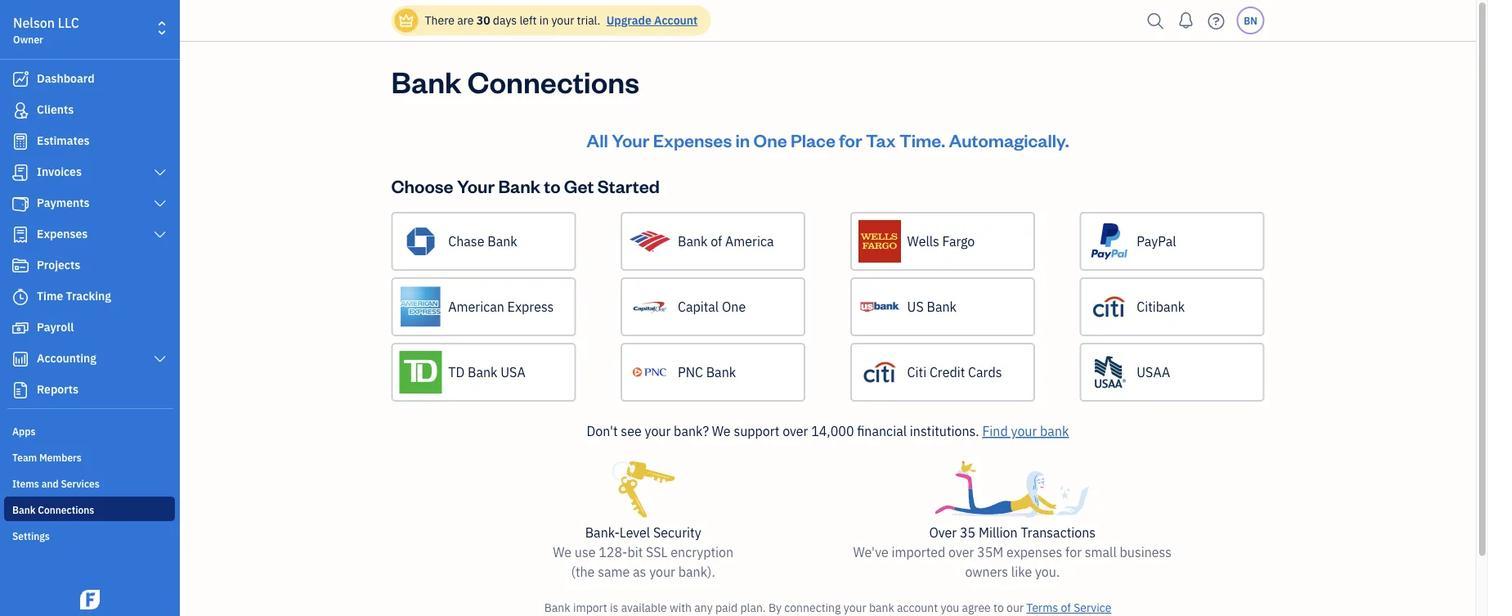 Task type: describe. For each thing, give the bounding box(es) containing it.
estimate image
[[11, 133, 30, 150]]

us
[[908, 298, 924, 315]]

you
[[941, 600, 960, 615]]

expense image
[[11, 227, 30, 243]]

time
[[37, 288, 63, 304]]

0 horizontal spatial in
[[540, 13, 549, 28]]

project image
[[11, 258, 30, 274]]

bank-level security we use 128-bit ssl encryption (the same as your bank).
[[553, 524, 734, 580]]

there are 30 days left in your trial. upgrade account
[[425, 13, 698, 28]]

find
[[983, 423, 1008, 440]]

bit
[[628, 544, 643, 561]]

bank import is available with any paid plan. by connecting your bank account you agree to our terms of service
[[545, 600, 1112, 615]]

0 vertical spatial expenses
[[653, 128, 732, 151]]

(the
[[571, 563, 595, 580]]

wells fargo
[[908, 233, 975, 250]]

pnc bank
[[678, 364, 736, 381]]

by
[[769, 600, 782, 615]]

citibank
[[1137, 298, 1186, 315]]

dashboard link
[[4, 65, 175, 94]]

1 horizontal spatial in
[[736, 128, 750, 151]]

you.
[[1036, 563, 1060, 580]]

don't
[[587, 423, 618, 440]]

freshbooks image
[[77, 590, 103, 609]]

american express
[[449, 298, 554, 315]]

services
[[61, 477, 100, 490]]

connecting
[[785, 600, 841, 615]]

bank?
[[674, 423, 709, 440]]

35m
[[978, 544, 1004, 561]]

bank right us
[[927, 298, 957, 315]]

1 vertical spatial bank
[[870, 600, 895, 615]]

expenses link
[[4, 220, 175, 250]]

choose
[[391, 174, 454, 197]]

and
[[41, 477, 59, 490]]

1 vertical spatial one
[[722, 298, 746, 315]]

left
[[520, 13, 537, 28]]

terms
[[1027, 600, 1059, 615]]

bank right pnc
[[707, 364, 736, 381]]

members
[[39, 451, 82, 464]]

payments
[[37, 195, 90, 210]]

clients
[[37, 102, 74, 117]]

0 vertical spatial bank connections
[[391, 61, 640, 100]]

service
[[1074, 600, 1112, 615]]

pnc
[[678, 364, 703, 381]]

time tracking
[[37, 288, 111, 304]]

tax
[[866, 128, 896, 151]]

main element
[[0, 0, 221, 616]]

go to help image
[[1204, 9, 1230, 33]]

1 vertical spatial of
[[1062, 600, 1072, 615]]

encryption
[[671, 544, 734, 561]]

bn button
[[1237, 7, 1265, 34]]

items and services link
[[4, 470, 175, 495]]

td bank usa
[[449, 364, 526, 381]]

bn
[[1244, 14, 1258, 27]]

place
[[791, 128, 836, 151]]

crown image
[[398, 12, 415, 29]]

there
[[425, 13, 455, 28]]

over
[[930, 524, 957, 541]]

search image
[[1143, 9, 1169, 33]]

nelson
[[13, 14, 55, 31]]

llc
[[58, 14, 79, 31]]

invoice image
[[11, 164, 30, 181]]

we've
[[854, 544, 889, 561]]

security
[[654, 524, 702, 541]]

accounting link
[[4, 344, 175, 374]]

chase
[[449, 233, 485, 250]]

all
[[587, 128, 609, 151]]

accounting
[[37, 351, 96, 366]]

bank right td at the left of page
[[468, 364, 498, 381]]

estimates
[[37, 133, 90, 148]]

with
[[670, 600, 692, 615]]

as
[[633, 563, 647, 580]]

your for all
[[612, 128, 650, 151]]

your right find
[[1012, 423, 1038, 440]]

35
[[960, 524, 976, 541]]

days
[[493, 13, 517, 28]]

estimates link
[[4, 127, 175, 156]]

your right see
[[645, 423, 671, 440]]

import
[[573, 600, 608, 615]]

bank down there
[[391, 61, 462, 100]]

is
[[610, 600, 619, 615]]

over 35 million transactions we've imported over 35m expenses for small business owners like you.
[[854, 524, 1172, 580]]

wells
[[908, 233, 940, 250]]

expenses inside main element
[[37, 226, 88, 241]]

choose your bank to get started
[[391, 174, 660, 197]]

terms of service link
[[1027, 600, 1112, 615]]

capital
[[678, 298, 719, 315]]

chevron large down image for invoices
[[153, 166, 168, 179]]

chevron large down image for payments
[[153, 197, 168, 210]]

money image
[[11, 320, 30, 336]]

bank of america
[[678, 233, 774, 250]]

chevron large down image for expenses
[[153, 228, 168, 241]]

items and services
[[12, 477, 100, 490]]

america
[[726, 233, 774, 250]]

connections inside main element
[[38, 503, 94, 516]]

imported
[[892, 544, 946, 561]]

14,000
[[812, 423, 855, 440]]

same
[[598, 563, 630, 580]]

support
[[734, 423, 780, 440]]



Task type: locate. For each thing, give the bounding box(es) containing it.
bank left america
[[678, 233, 708, 250]]

american
[[449, 298, 505, 315]]

1 horizontal spatial we
[[712, 423, 731, 440]]

over down the 35
[[949, 544, 975, 561]]

0 horizontal spatial one
[[722, 298, 746, 315]]

0 horizontal spatial bank connections
[[12, 503, 94, 516]]

team members
[[12, 451, 82, 464]]

payroll
[[37, 319, 74, 335]]

settings link
[[4, 523, 175, 547]]

reports
[[37, 382, 79, 397]]

find your bank link
[[983, 423, 1070, 440]]

agree
[[962, 600, 991, 615]]

bank right find
[[1041, 423, 1070, 440]]

team
[[12, 451, 37, 464]]

projects link
[[4, 251, 175, 281]]

0 vertical spatial one
[[754, 128, 788, 151]]

nelson llc owner
[[13, 14, 79, 46]]

projects
[[37, 257, 80, 272]]

apps
[[12, 425, 36, 438]]

us bank
[[908, 298, 957, 315]]

payment image
[[11, 196, 30, 212]]

1 vertical spatial bank connections
[[12, 503, 94, 516]]

in right left
[[540, 13, 549, 28]]

we right bank?
[[712, 423, 731, 440]]

chevron large down image
[[153, 166, 168, 179], [153, 353, 168, 366]]

bank connections
[[391, 61, 640, 100], [12, 503, 94, 516]]

td
[[449, 364, 465, 381]]

capital one
[[678, 298, 746, 315]]

0 horizontal spatial of
[[711, 233, 723, 250]]

1 horizontal spatial over
[[949, 544, 975, 561]]

2 chevron large down image from the top
[[153, 353, 168, 366]]

invoices link
[[4, 158, 175, 187]]

chevron large down image down estimates 'link'
[[153, 166, 168, 179]]

0 horizontal spatial connections
[[38, 503, 94, 516]]

0 vertical spatial in
[[540, 13, 549, 28]]

bank left import
[[545, 600, 571, 615]]

items
[[12, 477, 39, 490]]

bank connections inside main element
[[12, 503, 94, 516]]

expenses up started
[[653, 128, 732, 151]]

your right connecting
[[844, 600, 867, 615]]

0 vertical spatial chevron large down image
[[153, 197, 168, 210]]

0 horizontal spatial we
[[553, 544, 572, 561]]

bank down items
[[12, 503, 36, 516]]

paypal
[[1137, 233, 1177, 250]]

0 vertical spatial over
[[783, 423, 809, 440]]

of right terms
[[1062, 600, 1072, 615]]

0 horizontal spatial for
[[840, 128, 863, 151]]

1 vertical spatial chevron large down image
[[153, 353, 168, 366]]

connections down items and services
[[38, 503, 94, 516]]

trial.
[[577, 13, 601, 28]]

128-
[[599, 544, 628, 561]]

small
[[1085, 544, 1117, 561]]

clients link
[[4, 96, 175, 125]]

bank right chase
[[488, 233, 518, 250]]

business
[[1120, 544, 1172, 561]]

1 horizontal spatial connections
[[468, 61, 640, 100]]

timer image
[[11, 289, 30, 305]]

report image
[[11, 382, 30, 398]]

any
[[695, 600, 713, 615]]

for inside the over 35 million transactions we've imported over 35m expenses for small business owners like you.
[[1066, 544, 1082, 561]]

1 vertical spatial expenses
[[37, 226, 88, 241]]

bank connections down days at the top left of the page
[[391, 61, 640, 100]]

bank
[[1041, 423, 1070, 440], [870, 600, 895, 615]]

your inside bank-level security we use 128-bit ssl encryption (the same as your bank).
[[650, 563, 676, 580]]

for left tax
[[840, 128, 863, 151]]

1 vertical spatial your
[[457, 174, 495, 197]]

bank
[[391, 61, 462, 100], [499, 174, 541, 197], [488, 233, 518, 250], [678, 233, 708, 250], [927, 298, 957, 315], [468, 364, 498, 381], [707, 364, 736, 381], [12, 503, 36, 516], [545, 600, 571, 615]]

chevron large down image inside accounting link
[[153, 353, 168, 366]]

1 horizontal spatial bank connections
[[391, 61, 640, 100]]

level
[[620, 524, 651, 541]]

your
[[612, 128, 650, 151], [457, 174, 495, 197]]

over left 14,000
[[783, 423, 809, 440]]

over
[[783, 423, 809, 440], [949, 544, 975, 561]]

1 horizontal spatial bank
[[1041, 423, 1070, 440]]

your left trial. at the left top
[[552, 13, 575, 28]]

get
[[564, 174, 594, 197]]

to
[[544, 174, 561, 197], [994, 600, 1004, 615]]

1 chevron large down image from the top
[[153, 166, 168, 179]]

bank connections link
[[4, 497, 175, 521]]

upgrade account link
[[603, 13, 698, 28]]

your for choose
[[457, 174, 495, 197]]

0 horizontal spatial expenses
[[37, 226, 88, 241]]

chevron large down image inside invoices link
[[153, 166, 168, 179]]

chevron large down image up expenses link
[[153, 197, 168, 210]]

one right capital at the left of the page
[[722, 298, 746, 315]]

chevron large down image for accounting
[[153, 353, 168, 366]]

0 horizontal spatial your
[[457, 174, 495, 197]]

connections down there are 30 days left in your trial. upgrade account
[[468, 61, 640, 100]]

of
[[711, 233, 723, 250], [1062, 600, 1072, 615]]

1 vertical spatial to
[[994, 600, 1004, 615]]

1 horizontal spatial to
[[994, 600, 1004, 615]]

citi
[[908, 364, 927, 381]]

chase bank
[[449, 233, 518, 250]]

million
[[979, 524, 1018, 541]]

0 vertical spatial to
[[544, 174, 561, 197]]

1 horizontal spatial for
[[1066, 544, 1082, 561]]

chevron large down image
[[153, 197, 168, 210], [153, 228, 168, 241]]

owners
[[966, 563, 1009, 580]]

chart image
[[11, 351, 30, 367]]

notifications image
[[1174, 4, 1200, 37]]

one
[[754, 128, 788, 151], [722, 298, 746, 315]]

over inside the over 35 million transactions we've imported over 35m expenses for small business owners like you.
[[949, 544, 975, 561]]

apps link
[[4, 418, 175, 443]]

1 vertical spatial connections
[[38, 503, 94, 516]]

account
[[655, 13, 698, 28]]

invoices
[[37, 164, 82, 179]]

expenses down payments
[[37, 226, 88, 241]]

0 vertical spatial your
[[612, 128, 650, 151]]

chevron large down image up projects link
[[153, 228, 168, 241]]

we left use
[[553, 544, 572, 561]]

0 vertical spatial we
[[712, 423, 731, 440]]

of left america
[[711, 233, 723, 250]]

0 horizontal spatial to
[[544, 174, 561, 197]]

ssl
[[646, 544, 668, 561]]

expenses
[[1007, 544, 1063, 561]]

in
[[540, 13, 549, 28], [736, 128, 750, 151]]

plan.
[[741, 600, 766, 615]]

chevron large down image inside payments link
[[153, 197, 168, 210]]

client image
[[11, 102, 30, 119]]

transactions
[[1021, 524, 1096, 541]]

tracking
[[66, 288, 111, 304]]

dashboard
[[37, 71, 95, 86]]

bank inside main element
[[12, 503, 36, 516]]

over for 14,000
[[783, 423, 809, 440]]

1 vertical spatial in
[[736, 128, 750, 151]]

1 horizontal spatial one
[[754, 128, 788, 151]]

bank-
[[585, 524, 620, 541]]

cards
[[969, 364, 1003, 381]]

0 horizontal spatial bank
[[870, 600, 895, 615]]

bank).
[[679, 563, 716, 580]]

bank left account
[[870, 600, 895, 615]]

paid
[[716, 600, 738, 615]]

settings
[[12, 529, 50, 542]]

citi credit cards
[[908, 364, 1003, 381]]

dashboard image
[[11, 71, 30, 88]]

1 vertical spatial we
[[553, 544, 572, 561]]

1 vertical spatial for
[[1066, 544, 1082, 561]]

1 chevron large down image from the top
[[153, 197, 168, 210]]

your right choose at top
[[457, 174, 495, 197]]

chevron large down image up reports link
[[153, 353, 168, 366]]

2 chevron large down image from the top
[[153, 228, 168, 241]]

expenses
[[653, 128, 732, 151], [37, 226, 88, 241]]

see
[[621, 423, 642, 440]]

express
[[508, 298, 554, 315]]

0 vertical spatial for
[[840, 128, 863, 151]]

time.
[[900, 128, 946, 151]]

to left 'get'
[[544, 174, 561, 197]]

bank connections down items and services
[[12, 503, 94, 516]]

0 vertical spatial chevron large down image
[[153, 166, 168, 179]]

account
[[898, 600, 938, 615]]

for down transactions
[[1066, 544, 1082, 561]]

your down ssl
[[650, 563, 676, 580]]

1 horizontal spatial expenses
[[653, 128, 732, 151]]

0 vertical spatial of
[[711, 233, 723, 250]]

1 vertical spatial over
[[949, 544, 975, 561]]

bank left 'get'
[[499, 174, 541, 197]]

institutions.
[[910, 423, 980, 440]]

1 horizontal spatial your
[[612, 128, 650, 151]]

1 horizontal spatial of
[[1062, 600, 1072, 615]]

in left place
[[736, 128, 750, 151]]

30
[[477, 13, 490, 28]]

0 vertical spatial bank
[[1041, 423, 1070, 440]]

financial
[[858, 423, 907, 440]]

0 vertical spatial connections
[[468, 61, 640, 100]]

we inside bank-level security we use 128-bit ssl encryption (the same as your bank).
[[553, 544, 572, 561]]

owner
[[13, 33, 43, 46]]

over for 35m
[[949, 544, 975, 561]]

don't see your bank? we support over 14,000 financial institutions. find your bank
[[587, 423, 1070, 440]]

one left place
[[754, 128, 788, 151]]

0 horizontal spatial over
[[783, 423, 809, 440]]

your right all
[[612, 128, 650, 151]]

usa
[[501, 364, 526, 381]]

are
[[457, 13, 474, 28]]

to left the our
[[994, 600, 1004, 615]]

1 vertical spatial chevron large down image
[[153, 228, 168, 241]]



Task type: vqa. For each thing, say whether or not it's contained in the screenshot.
leftmost TURTLE
no



